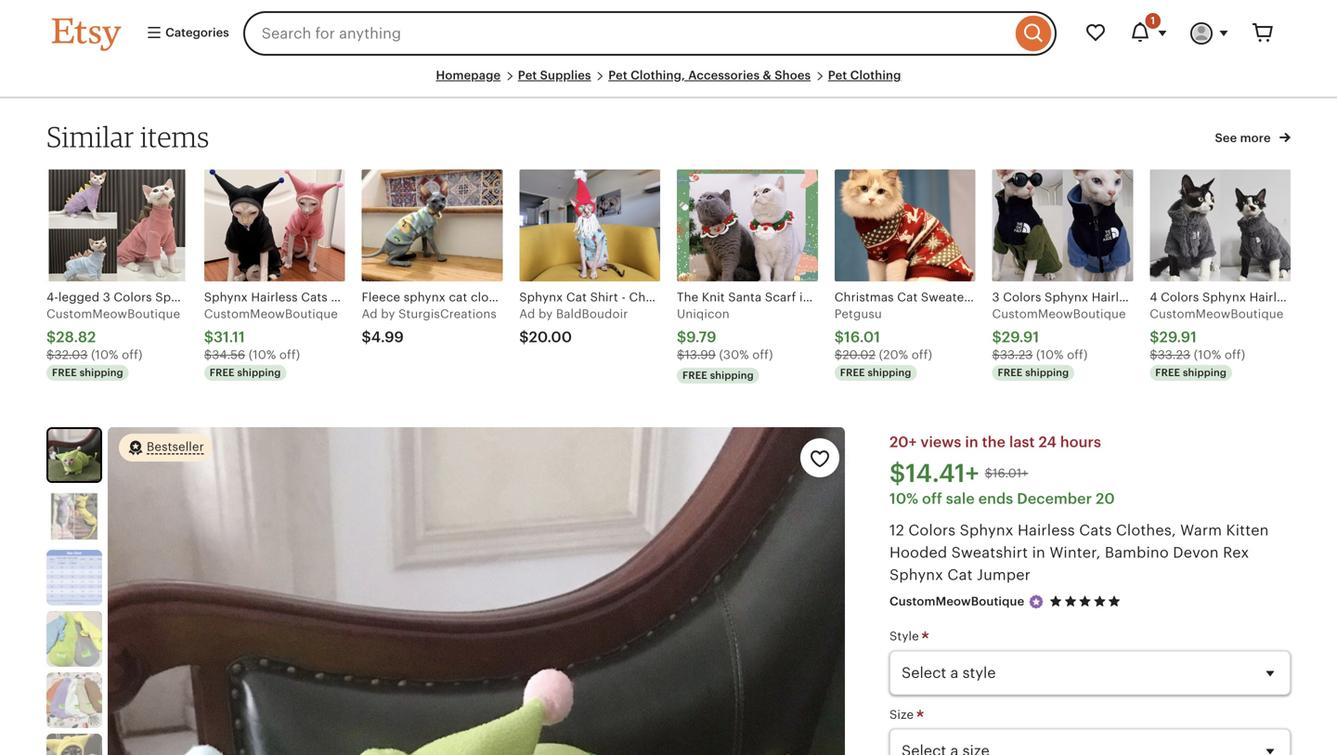 Task type: vqa. For each thing, say whether or not it's contained in the screenshot.


Task type: locate. For each thing, give the bounding box(es) containing it.
4 (10% from the left
[[1194, 348, 1222, 362]]

0 horizontal spatial custommeowboutique $ 29.91 $ 33.23 (10% off) free shipping
[[992, 307, 1126, 378]]

sphynx up sweatshirt
[[960, 522, 1014, 539]]

shipping
[[80, 367, 123, 378], [237, 367, 281, 378], [868, 367, 911, 378], [1025, 367, 1069, 378], [1183, 367, 1227, 378], [710, 369, 754, 381]]

$ inside sphynx cat shirt - christmas cat clothes a d b y baldboudoir $ 20.00
[[519, 329, 529, 346]]

sphynx cat shirt - christmas cat clothes a d b y baldboudoir $ 20.00
[[519, 290, 761, 346]]

shipping for 4 colors sphynx hairless cats clothes, winter zipper warm kitten coat jacket, bambino devon rex sphynx cat clothing 'image'
[[1183, 367, 1227, 378]]

0 vertical spatial sphynx
[[519, 290, 563, 304]]

1 29.91 from the left
[[1002, 329, 1039, 346]]

shipping for sphynx hairless cats clothes, warm kitten sweatshirt in winter,  bambino devon rex sphynx cat jumper image
[[237, 367, 281, 378]]

Search for anything text field
[[243, 11, 1011, 56]]

similar items
[[46, 120, 210, 154]]

3 off) from the left
[[752, 348, 773, 362]]

sphynx hairless cats clothes, warm kitten sweatshirt in winter,  bambino devon rex sphynx cat jumper image
[[204, 169, 345, 281]]

1 horizontal spatial a
[[519, 307, 528, 321]]

cat up custommeowboutique 'link'
[[948, 567, 973, 583]]

2 (10% from the left
[[249, 348, 276, 362]]

12 colors sphynx hairless cats clothes warm kitten hooded image 3 image
[[46, 550, 102, 605]]

see more link
[[1215, 127, 1291, 146]]

2 horizontal spatial pet
[[828, 68, 847, 82]]

custommeowboutique down 4 colors sphynx hairless cats clothes, winter zipper warm kitten coat jacket, bambino devon rex sphynx cat clothing 'image'
[[1150, 307, 1284, 321]]

4-legged 3 colors sphynx hairless cats clothes, winter patchwork dinosaur fleece warm kitten sweater for bambino devon rex sphynx cat image
[[46, 169, 187, 281]]

1 33.23 from the left
[[1000, 348, 1033, 362]]

28.82
[[56, 329, 96, 346]]

20+ views in the last 24 hours
[[890, 434, 1101, 450]]

1 horizontal spatial 33.23
[[1158, 348, 1191, 362]]

10%
[[890, 490, 919, 507]]

1 horizontal spatial pet
[[609, 68, 628, 82]]

2 custommeowboutique $ 29.91 $ 33.23 (10% off) free shipping from the left
[[1150, 307, 1284, 378]]

1 horizontal spatial y
[[546, 307, 553, 321]]

free inside uniqicon $ 9.79 $ 13.99 (30% off) free shipping
[[683, 369, 708, 381]]

menu bar
[[52, 67, 1285, 99]]

2 d from the left
[[527, 307, 535, 321]]

free inside custommeowboutique $ 31.11 $ 34.56 (10% off) free shipping
[[210, 367, 235, 378]]

0 horizontal spatial in
[[965, 434, 979, 450]]

1 horizontal spatial 29.91
[[1159, 329, 1197, 346]]

cat inside 12 colors sphynx hairless cats clothes, warm kitten hooded sweatshirt in winter,  bambino devon rex sphynx cat jumper
[[948, 567, 973, 583]]

-
[[622, 290, 626, 304]]

1 vertical spatial in
[[1032, 544, 1046, 561]]

b up the 20.00
[[539, 307, 546, 321]]

12 colors sphynx hairless cats clothes warm kitten hooded image 4 image
[[46, 611, 102, 667]]

pet clothing, accessories & shoes link
[[609, 68, 811, 82]]

0 vertical spatial in
[[965, 434, 979, 450]]

5 off) from the left
[[1067, 348, 1088, 362]]

custommeowboutique $ 29.91 $ 33.23 (10% off) free shipping
[[992, 307, 1126, 378], [1150, 307, 1284, 378]]

rex
[[1223, 544, 1249, 561]]

0 horizontal spatial y
[[389, 307, 395, 321]]

in inside 12 colors sphynx hairless cats clothes, warm kitten hooded sweatshirt in winter,  bambino devon rex sphynx cat jumper
[[1032, 544, 1046, 561]]

free inside custommeowboutique $ 28.82 $ 32.03 (10% off) free shipping
[[52, 367, 77, 378]]

(10%
[[91, 348, 119, 362], [249, 348, 276, 362], [1036, 348, 1064, 362], [1194, 348, 1222, 362]]

pet for pet supplies
[[518, 68, 537, 82]]

pet clothing
[[828, 68, 901, 82]]

1 horizontal spatial b
[[539, 307, 546, 321]]

3 colors sphynx hairless cats clothes, winter zipper warm kitten pullover shirt, bambino devon rex sphynx cat clothing image
[[992, 169, 1133, 281]]

29.91
[[1002, 329, 1039, 346], [1159, 329, 1197, 346]]

24
[[1039, 434, 1057, 450]]

2 off) from the left
[[279, 348, 300, 362]]

off) inside custommeowboutique $ 31.11 $ 34.56 (10% off) free shipping
[[279, 348, 300, 362]]

y
[[389, 307, 395, 321], [546, 307, 553, 321]]

off) inside petgusu $ 16.01 $ 20.02 (20% off) free shipping
[[912, 348, 932, 362]]

in left the
[[965, 434, 979, 450]]

shoes
[[775, 68, 811, 82]]

pet
[[518, 68, 537, 82], [609, 68, 628, 82], [828, 68, 847, 82]]

6 off) from the left
[[1225, 348, 1246, 362]]

1 button
[[1118, 11, 1179, 56]]

supplies
[[540, 68, 591, 82]]

y inside sphynx cat shirt - christmas cat clothes a d b y baldboudoir $ 20.00
[[546, 307, 553, 321]]

in down hairless
[[1032, 544, 1046, 561]]

accessories
[[688, 68, 760, 82]]

1 horizontal spatial cat
[[692, 290, 712, 304]]

1 b from the left
[[381, 307, 389, 321]]

off) for the knit santa scarf in red,handmade scarves for cats,funny handmade knitted warm dog kitten cat pet christmas gifts costumes,pet gift image at top
[[752, 348, 773, 362]]

2 29.91 from the left
[[1159, 329, 1197, 346]]

off) for 4 colors sphynx hairless cats clothes, winter zipper warm kitten coat jacket, bambino devon rex sphynx cat clothing 'image'
[[1225, 348, 1246, 362]]

4 off) from the left
[[912, 348, 932, 362]]

a
[[362, 307, 370, 321], [519, 307, 528, 321]]

0 horizontal spatial b
[[381, 307, 389, 321]]

2 vertical spatial sphynx
[[890, 567, 944, 583]]

1 y from the left
[[389, 307, 395, 321]]

2 horizontal spatial cat
[[948, 567, 973, 583]]

custommeowboutique $ 29.91 $ 33.23 (10% off) free shipping for 3 colors sphynx hairless cats clothes, winter zipper warm kitten pullover shirt, bambino devon rex sphynx cat clothing image
[[992, 307, 1126, 378]]

1 custommeowboutique $ 29.91 $ 33.23 (10% off) free shipping from the left
[[992, 307, 1126, 378]]

0 horizontal spatial d
[[370, 307, 378, 321]]

1 (10% from the left
[[91, 348, 119, 362]]

shipping inside uniqicon $ 9.79 $ 13.99 (30% off) free shipping
[[710, 369, 754, 381]]

0 horizontal spatial 29.91
[[1002, 329, 1039, 346]]

similar
[[46, 120, 134, 154]]

y inside a d b y sturgiscreations $ 4.99
[[389, 307, 395, 321]]

12
[[890, 522, 904, 539]]

&
[[763, 68, 772, 82]]

homepage
[[436, 68, 501, 82]]

sphynx cat shirt - christmas cat clothes image
[[519, 169, 660, 281]]

warm
[[1180, 522, 1222, 539]]

shipping inside petgusu $ 16.01 $ 20.02 (20% off) free shipping
[[868, 367, 911, 378]]

cat
[[566, 290, 587, 304], [692, 290, 712, 304], [948, 567, 973, 583]]

33.23
[[1000, 348, 1033, 362], [1158, 348, 1191, 362]]

pet left clothing, at top
[[609, 68, 628, 82]]

cats
[[1079, 522, 1112, 539]]

a left 'sturgiscreations'
[[362, 307, 370, 321]]

last
[[1009, 434, 1035, 450]]

1 d from the left
[[370, 307, 378, 321]]

2 pet from the left
[[609, 68, 628, 82]]

clothing,
[[631, 68, 685, 82]]

b up 4.99
[[381, 307, 389, 321]]

off) for 3 colors sphynx hairless cats clothes, winter zipper warm kitten pullover shirt, bambino devon rex sphynx cat clothing image
[[1067, 348, 1088, 362]]

the
[[982, 434, 1006, 450]]

off) for christmas cat sweater, cute cat clothes, personalized pet clothes, funny pet clothes,christmas gifts for cats, christmas decor, gift for her image
[[912, 348, 932, 362]]

custommeowboutique up "31.11"
[[204, 307, 338, 321]]

free for christmas cat sweater, cute cat clothes, personalized pet clothes, funny pet clothes,christmas gifts for cats, christmas decor, gift for her image
[[840, 367, 865, 378]]

10% off sale ends december 20
[[890, 490, 1115, 507]]

sphynx up the 20.00
[[519, 290, 563, 304]]

custommeowboutique down 3 colors sphynx hairless cats clothes, winter zipper warm kitten pullover shirt, bambino devon rex sphynx cat clothing image
[[992, 307, 1126, 321]]

kitten
[[1226, 522, 1269, 539]]

jumper
[[977, 567, 1031, 583]]

free for 3 colors sphynx hairless cats clothes, winter zipper warm kitten pullover shirt, bambino devon rex sphynx cat clothing image
[[998, 367, 1023, 378]]

off) inside uniqicon $ 9.79 $ 13.99 (30% off) free shipping
[[752, 348, 773, 362]]

shipping inside custommeowboutique $ 31.11 $ 34.56 (10% off) free shipping
[[237, 367, 281, 378]]

1 horizontal spatial custommeowboutique $ 29.91 $ 33.23 (10% off) free shipping
[[1150, 307, 1284, 378]]

12 colors sphynx hairless cats clothes warm kitten hooded image 5 image
[[46, 672, 102, 728]]

2 y from the left
[[546, 307, 553, 321]]

d up 4.99
[[370, 307, 378, 321]]

1 horizontal spatial in
[[1032, 544, 1046, 561]]

(10% inside custommeowboutique $ 31.11 $ 34.56 (10% off) free shipping
[[249, 348, 276, 362]]

views
[[921, 434, 962, 450]]

1 horizontal spatial d
[[527, 307, 535, 321]]

0 horizontal spatial a
[[362, 307, 370, 321]]

cat up uniqicon
[[692, 290, 712, 304]]

off
[[922, 490, 942, 507]]

free
[[52, 367, 77, 378], [210, 367, 235, 378], [840, 367, 865, 378], [998, 367, 1023, 378], [1155, 367, 1180, 378], [683, 369, 708, 381]]

off) for 4-legged 3 colors sphynx hairless cats clothes, winter patchwork dinosaur fleece warm kitten sweater for bambino devon rex sphynx cat image
[[122, 348, 143, 362]]

in
[[965, 434, 979, 450], [1032, 544, 1046, 561]]

d up the 20.00
[[527, 307, 535, 321]]

2 a from the left
[[519, 307, 528, 321]]

bestseller
[[147, 440, 204, 454]]

pet left supplies
[[518, 68, 537, 82]]

d inside a d b y sturgiscreations $ 4.99
[[370, 307, 378, 321]]

custommeowboutique
[[46, 307, 180, 321], [204, 307, 338, 321], [992, 307, 1126, 321], [1150, 307, 1284, 321], [890, 594, 1025, 608]]

2 b from the left
[[539, 307, 546, 321]]

$ inside a d b y sturgiscreations $ 4.99
[[362, 329, 371, 346]]

sphynx down hooded
[[890, 567, 944, 583]]

None search field
[[243, 11, 1057, 56]]

free inside petgusu $ 16.01 $ 20.02 (20% off) free shipping
[[840, 367, 865, 378]]

cat up baldboudoir
[[566, 290, 587, 304]]

pet left clothing at top
[[828, 68, 847, 82]]

pet supplies
[[518, 68, 591, 82]]

1 off) from the left
[[122, 348, 143, 362]]

shipping for 4-legged 3 colors sphynx hairless cats clothes, winter patchwork dinosaur fleece warm kitten sweater for bambino devon rex sphynx cat image
[[80, 367, 123, 378]]

clothing
[[850, 68, 901, 82]]

1 a from the left
[[362, 307, 370, 321]]

shipping for the knit santa scarf in red,handmade scarves for cats,funny handmade knitted warm dog kitten cat pet christmas gifts costumes,pet gift image at top
[[710, 369, 754, 381]]

shipping inside custommeowboutique $ 28.82 $ 32.03 (10% off) free shipping
[[80, 367, 123, 378]]

custommeowboutique link
[[890, 594, 1025, 608]]

custommeowboutique $ 28.82 $ 32.03 (10% off) free shipping
[[46, 307, 180, 378]]

a inside a d b y sturgiscreations $ 4.99
[[362, 307, 370, 321]]

y up 4.99
[[389, 307, 395, 321]]

y up the 20.00
[[546, 307, 553, 321]]

off) inside custommeowboutique $ 28.82 $ 32.03 (10% off) free shipping
[[122, 348, 143, 362]]

ends
[[979, 490, 1013, 507]]

0 horizontal spatial sphynx
[[519, 290, 563, 304]]

1 vertical spatial sphynx
[[960, 522, 1014, 539]]

pet supplies link
[[518, 68, 591, 82]]

12 colors sphynx hairless cats clothes, warm kitten hooded sweatshirt in winter,  bambino devon rex sphynx cat jumper
[[890, 522, 1269, 583]]

3 pet from the left
[[828, 68, 847, 82]]

(10% inside custommeowboutique $ 28.82 $ 32.03 (10% off) free shipping
[[91, 348, 119, 362]]

pet for pet clothing
[[828, 68, 847, 82]]

0 horizontal spatial 33.23
[[1000, 348, 1033, 362]]

20.00
[[529, 329, 572, 346]]

$14.41+
[[890, 459, 979, 488]]

fleece sphynx cat clothes, sphynx cat shirts in both adult and kitten sizes fast shipping!!! image
[[362, 169, 503, 281]]

menu bar containing homepage
[[52, 67, 1285, 99]]

a left baldboudoir
[[519, 307, 528, 321]]

custommeowboutique up 28.82
[[46, 307, 180, 321]]

hours
[[1060, 434, 1101, 450]]

3 (10% from the left
[[1036, 348, 1064, 362]]

sphynx
[[519, 290, 563, 304], [960, 522, 1014, 539], [890, 567, 944, 583]]

1 pet from the left
[[518, 68, 537, 82]]

2 33.23 from the left
[[1158, 348, 1191, 362]]

0 horizontal spatial pet
[[518, 68, 537, 82]]



Task type: describe. For each thing, give the bounding box(es) containing it.
shirt
[[590, 290, 618, 304]]

free for 4-legged 3 colors sphynx hairless cats clothes, winter patchwork dinosaur fleece warm kitten sweater for bambino devon rex sphynx cat image
[[52, 367, 77, 378]]

b inside sphynx cat shirt - christmas cat clothes a d b y baldboudoir $ 20.00
[[539, 307, 546, 321]]

sale
[[946, 490, 975, 507]]

free for 4 colors sphynx hairless cats clothes, winter zipper warm kitten coat jacket, bambino devon rex sphynx cat clothing 'image'
[[1155, 367, 1180, 378]]

size
[[890, 707, 917, 721]]

pet clothing link
[[828, 68, 901, 82]]

sweatshirt
[[952, 544, 1028, 561]]

2 horizontal spatial sphynx
[[960, 522, 1014, 539]]

pet for pet clothing, accessories & shoes
[[609, 68, 628, 82]]

29.91 for 4 colors sphynx hairless cats clothes, winter zipper warm kitten coat jacket, bambino devon rex sphynx cat clothing 'image'
[[1159, 329, 1197, 346]]

off) for sphynx hairless cats clothes, warm kitten sweatshirt in winter,  bambino devon rex sphynx cat jumper image
[[279, 348, 300, 362]]

custommeowboutique for 4-legged 3 colors sphynx hairless cats clothes, winter patchwork dinosaur fleece warm kitten sweater for bambino devon rex sphynx cat image
[[46, 307, 180, 321]]

custommeowboutique for sphynx hairless cats clothes, warm kitten sweatshirt in winter,  bambino devon rex sphynx cat jumper image
[[204, 307, 338, 321]]

31.11
[[214, 329, 245, 346]]

homepage link
[[436, 68, 501, 82]]

d inside sphynx cat shirt - christmas cat clothes a d b y baldboudoir $ 20.00
[[527, 307, 535, 321]]

16.01
[[844, 329, 880, 346]]

(10% for 4-legged 3 colors sphynx hairless cats clothes, winter patchwork dinosaur fleece warm kitten sweater for bambino devon rex sphynx cat image
[[91, 348, 119, 362]]

33.23 for 3 colors sphynx hairless cats clothes, winter zipper warm kitten pullover shirt, bambino devon rex sphynx cat clothing image
[[1000, 348, 1033, 362]]

13.99
[[685, 348, 716, 362]]

b inside a d b y sturgiscreations $ 4.99
[[381, 307, 389, 321]]

categories banner
[[19, 0, 1319, 67]]

(30%
[[719, 348, 749, 362]]

(10% for sphynx hairless cats clothes, warm kitten sweatshirt in winter,  bambino devon rex sphynx cat jumper image
[[249, 348, 276, 362]]

petgusu
[[835, 307, 882, 321]]

shipping for christmas cat sweater, cute cat clothes, personalized pet clothes, funny pet clothes,christmas gifts for cats, christmas decor, gift for her image
[[868, 367, 911, 378]]

star_seller image
[[1028, 594, 1045, 610]]

9.79
[[686, 329, 717, 346]]

categories button
[[132, 17, 238, 50]]

(20%
[[879, 348, 908, 362]]

colors
[[909, 522, 956, 539]]

custommeowboutique $ 29.91 $ 33.23 (10% off) free shipping for 4 colors sphynx hairless cats clothes, winter zipper warm kitten coat jacket, bambino devon rex sphynx cat clothing 'image'
[[1150, 307, 1284, 378]]

sphynx inside sphynx cat shirt - christmas cat clothes a d b y baldboudoir $ 20.00
[[519, 290, 563, 304]]

see
[[1215, 131, 1237, 145]]

$14.41+ $16.01+
[[890, 459, 1028, 488]]

20.02
[[842, 348, 876, 362]]

$16.01+
[[985, 466, 1028, 480]]

custommeowboutique for 4 colors sphynx hairless cats clothes, winter zipper warm kitten coat jacket, bambino devon rex sphynx cat clothing 'image'
[[1150, 307, 1284, 321]]

uniqicon
[[677, 307, 730, 321]]

(10% for 3 colors sphynx hairless cats clothes, winter zipper warm kitten pullover shirt, bambino devon rex sphynx cat clothing image
[[1036, 348, 1064, 362]]

the knit santa scarf in red,handmade scarves for cats,funny handmade knitted warm dog kitten cat pet christmas gifts costumes,pet gift image
[[677, 169, 818, 281]]

winter,
[[1050, 544, 1101, 561]]

custommeowboutique $ 31.11 $ 34.56 (10% off) free shipping
[[204, 307, 338, 378]]

more
[[1240, 131, 1271, 145]]

categories
[[163, 25, 229, 39]]

1
[[1151, 15, 1155, 26]]

a inside sphynx cat shirt - christmas cat clothes a d b y baldboudoir $ 20.00
[[519, 307, 528, 321]]

items
[[140, 120, 210, 154]]

free for sphynx hairless cats clothes, warm kitten sweatshirt in winter,  bambino devon rex sphynx cat jumper image
[[210, 367, 235, 378]]

pet clothing, accessories & shoes
[[609, 68, 811, 82]]

clothes,
[[1116, 522, 1176, 539]]

free for the knit santa scarf in red,handmade scarves for cats,funny handmade knitted warm dog kitten cat pet christmas gifts costumes,pet gift image at top
[[683, 369, 708, 381]]

sturgiscreations
[[398, 307, 497, 321]]

12 colors sphynx hairless cats clothes warm kitten hooded image 1 image
[[48, 429, 100, 481]]

20
[[1096, 490, 1115, 507]]

christmas
[[629, 290, 689, 304]]

20+
[[890, 434, 917, 450]]

4 colors sphynx hairless cats clothes, winter zipper warm kitten coat jacket, bambino devon rex sphynx cat clothing image
[[1150, 169, 1291, 281]]

34.56
[[212, 348, 245, 362]]

hooded
[[890, 544, 947, 561]]

12 colors sphynx hairless cats clothes warm kitten hooded image 2 image
[[46, 488, 102, 544]]

december
[[1017, 490, 1092, 507]]

(10% for 4 colors sphynx hairless cats clothes, winter zipper warm kitten coat jacket, bambino devon rex sphynx cat clothing 'image'
[[1194, 348, 1222, 362]]

33.23 for 4 colors sphynx hairless cats clothes, winter zipper warm kitten coat jacket, bambino devon rex sphynx cat clothing 'image'
[[1158, 348, 1191, 362]]

a d b y sturgiscreations $ 4.99
[[362, 307, 497, 346]]

baldboudoir
[[556, 307, 628, 321]]

bestseller button
[[119, 433, 212, 462]]

shipping for 3 colors sphynx hairless cats clothes, winter zipper warm kitten pullover shirt, bambino devon rex sphynx cat clothing image
[[1025, 367, 1069, 378]]

see more
[[1215, 131, 1274, 145]]

32.03
[[54, 348, 88, 362]]

4.99
[[371, 329, 404, 346]]

custommeowboutique for 3 colors sphynx hairless cats clothes, winter zipper warm kitten pullover shirt, bambino devon rex sphynx cat clothing image
[[992, 307, 1126, 321]]

bambino
[[1105, 544, 1169, 561]]

see more listings like this element
[[1215, 131, 1274, 145]]

0 horizontal spatial cat
[[566, 290, 587, 304]]

custommeowboutique down jumper
[[890, 594, 1025, 608]]

1 horizontal spatial sphynx
[[890, 567, 944, 583]]

29.91 for 3 colors sphynx hairless cats clothes, winter zipper warm kitten pullover shirt, bambino devon rex sphynx cat clothing image
[[1002, 329, 1039, 346]]

clothes
[[716, 290, 761, 304]]

devon
[[1173, 544, 1219, 561]]

uniqicon $ 9.79 $ 13.99 (30% off) free shipping
[[677, 307, 773, 381]]

style
[[890, 629, 922, 643]]

none search field inside 'categories' banner
[[243, 11, 1057, 56]]

petgusu $ 16.01 $ 20.02 (20% off) free shipping
[[835, 307, 932, 378]]

christmas cat sweater, cute cat clothes, personalized pet clothes, funny pet clothes,christmas gifts for cats, christmas decor, gift for her image
[[835, 169, 976, 281]]

hairless
[[1018, 522, 1075, 539]]



